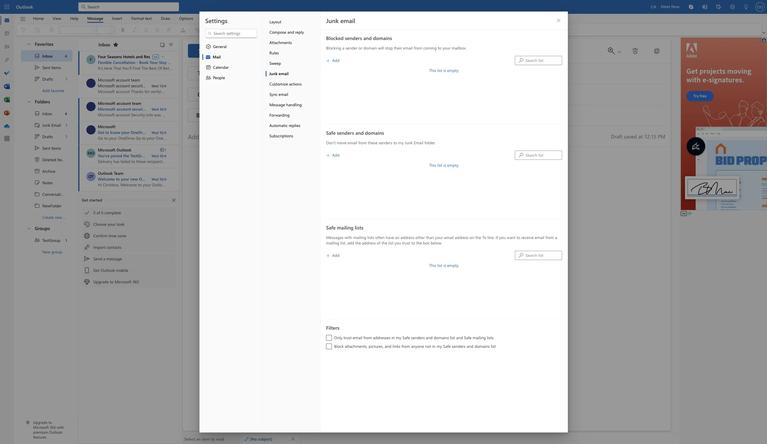 Task type: describe. For each thing, give the bounding box(es) containing it.
filters element
[[326, 335, 563, 352]]

blocked senders and domains
[[326, 35, 392, 41]]

search list field for safe mailing lists
[[526, 252, 562, 260]]

list inside the blocked senders and domains element
[[438, 68, 443, 73]]

info for was
[[147, 106, 155, 112]]

to down team on the left top of the page
[[116, 176, 120, 182]]

2 horizontal spatial address
[[455, 235, 469, 240]]

0
[[93, 210, 96, 215]]

text
[[145, 15, 152, 21]]

outlook up you've joined the testgroup group
[[117, 147, 131, 153]]


[[34, 180, 40, 186]]

document containing settings
[[0, 0, 768, 444]]

to left know
[[105, 130, 109, 135]]

notes
[[42, 180, 53, 185]]

create new folder
[[42, 214, 74, 220]]

microsoft inside upgrade to microsoft 365 with premium outlook features
[[33, 425, 49, 430]]

to inside upgrade to microsoft 365 with premium outlook features
[[49, 420, 52, 425]]

to right want
[[517, 235, 521, 240]]

wed for group
[[152, 154, 159, 158]]

outlook.com
[[139, 176, 163, 182]]

 sent items for second  tree item from the bottom
[[34, 65, 61, 70]]

is for safe mailing lists
[[444, 263, 446, 268]]

pc
[[192, 130, 196, 135]]

from right links
[[402, 344, 410, 349]]

add for blocked senders and domains
[[332, 58, 340, 63]]

favorites
[[35, 41, 53, 47]]

2 vertical spatial my
[[437, 344, 442, 349]]

bcc button
[[188, 108, 214, 122]]

bcc
[[196, 111, 206, 119]]

junk up blocked
[[326, 16, 339, 24]]

 sent items for first  tree item from the bottom
[[34, 145, 61, 151]]

microsoft account team image for microsoft account security info was added
[[86, 102, 96, 111]]

replies
[[289, 123, 301, 128]]

10/4 for outlook.com
[[160, 177, 167, 181]]

to inside the blocked senders and domains element
[[438, 45, 442, 51]]

get for get started
[[82, 197, 88, 203]]

inbox for 1st  tree item from the top
[[42, 53, 53, 59]]

a inside messages with mailing lists often have an address other than your email address on the to line. if you want to receive email from a mailing list, add the address of the list you trust to the box below.
[[555, 235, 557, 240]]

0 vertical spatial lists
[[355, 224, 364, 231]]

 for  button inside junk email tab panel
[[557, 18, 561, 23]]

get to know your onedrive – how to back up your pc and mobile
[[98, 130, 218, 135]]

junk email button
[[266, 69, 320, 79]]

mt for microsoft account security info verification
[[88, 80, 94, 86]]

groups tree item
[[21, 223, 73, 235]]

 drafts for 
[[34, 76, 53, 82]]

pictures,
[[369, 344, 384, 349]]

stay
[[159, 60, 167, 65]]

 add for safe senders and domains
[[327, 152, 340, 158]]

customize actions button
[[266, 79, 320, 89]]

attachments button
[[266, 37, 320, 48]]

insert
[[112, 15, 122, 21]]

this for safe mailing lists
[[429, 263, 436, 268]]

lists inside messages with mailing lists often have an address other than your email address on the to line. if you want to receive email from a mailing list, add the address of the list you trust to the box below.
[[368, 235, 374, 240]]

or
[[359, 45, 363, 51]]

sent inside tree
[[42, 145, 50, 151]]

settings
[[205, 16, 228, 24]]

your down team on the left top of the page
[[121, 176, 129, 182]]

compose and reply
[[270, 29, 304, 35]]

1 horizontal spatial you
[[499, 235, 506, 240]]

get for get to know your onedrive – how to back up your pc and mobile
[[98, 130, 104, 135]]


[[113, 42, 119, 48]]

want
[[507, 235, 516, 240]]

customize actions
[[270, 81, 302, 87]]

addresses
[[373, 335, 391, 341]]

empty. for safe senders and domains
[[447, 162, 459, 168]]

choose
[[93, 222, 107, 227]]

email inside 'safe senders and domains' element
[[348, 140, 357, 145]]

cc button
[[188, 88, 214, 101]]

saved
[[624, 133, 638, 140]]

empty. for blocked senders and domains
[[447, 68, 459, 73]]

mail image
[[4, 18, 10, 23]]

 for 
[[632, 47, 639, 54]]

 add for blocked senders and domains
[[327, 58, 340, 63]]

email up blocked senders and domains
[[341, 16, 355, 24]]

compose and reply button
[[266, 27, 320, 37]]

items for second  tree item from the bottom
[[51, 65, 61, 70]]

email right 'sync'
[[279, 92, 288, 97]]

 button for folders
[[24, 96, 34, 107]]

f
[[90, 57, 92, 62]]

select an item to read
[[184, 436, 224, 442]]

safe senders and domains element
[[326, 140, 563, 211]]

list inside 'safe senders and domains' element
[[438, 162, 443, 168]]

contacts
[[107, 245, 121, 250]]

junk inside button
[[269, 71, 278, 76]]

message for message
[[87, 15, 103, 21]]

inbox for 2nd  tree item from the top
[[42, 111, 52, 116]]

anyone
[[411, 344, 424, 349]]

account up microsoft account security info was added
[[117, 101, 131, 106]]

 button down message button
[[92, 26, 97, 34]]

testgroup inside  testgroup
[[42, 238, 60, 243]]

know
[[110, 130, 120, 135]]

 tree item for 
[[21, 131, 73, 142]]

 button down insert button
[[110, 26, 115, 34]]

of inside message list no conversations selected list box
[[97, 210, 100, 215]]

 
[[609, 47, 622, 54]]

inbox heading
[[91, 38, 120, 51]]

upgrade to microsoft 365 with premium outlook features
[[33, 420, 64, 440]]

tags group
[[399, 24, 422, 35]]

junk inside " junk email"
[[42, 122, 50, 128]]

1  tree item from the top
[[21, 62, 73, 73]]

premium
[[33, 430, 48, 435]]

rules
[[270, 50, 279, 56]]

 for 2nd  tree item from the top
[[34, 111, 40, 116]]

and inside compose and reply button
[[288, 29, 294, 35]]

wed 10/4 for group
[[152, 154, 167, 158]]

favorites tree
[[21, 36, 73, 96]]

import contacts
[[93, 245, 121, 250]]


[[84, 268, 90, 273]]

history
[[67, 191, 80, 197]]

verification
[[154, 83, 173, 88]]

10/4 for verification
[[160, 84, 167, 88]]

account right outlook.com
[[164, 176, 179, 182]]

from inside messages with mailing lists often have an address other than your email address on the to line. if you want to receive email from a mailing list, add the address of the list you trust to the box below.
[[546, 235, 554, 240]]

 deleted items
[[34, 157, 67, 162]]

to inside 'safe senders and domains' element
[[394, 140, 397, 145]]

stop
[[385, 45, 393, 51]]

than
[[426, 235, 434, 240]]

2  from the top
[[34, 145, 40, 151]]

get for get outlook mobile
[[93, 268, 100, 273]]

0 horizontal spatial address
[[362, 240, 376, 246]]

sync email button
[[266, 89, 320, 100]]

trust inside the filters element
[[344, 335, 352, 341]]

outlook inside upgrade to microsoft 365 with premium outlook features
[[49, 430, 62, 435]]

4 for 2nd  tree item from the top
[[65, 111, 67, 116]]

my inside 'safe senders and domains' element
[[398, 140, 404, 145]]

groups
[[35, 225, 50, 231]]

draw
[[161, 15, 170, 21]]

microsoft account security info verification
[[98, 83, 173, 88]]

 for blocked senders and domains
[[519, 58, 524, 63]]

junk email inside button
[[269, 71, 289, 76]]

trust inside messages with mailing lists often have an address other than your email address on the to line. if you want to receive email from a mailing list, add the address of the list you trust to the box below.
[[402, 240, 411, 246]]

links
[[393, 344, 401, 349]]

on
[[470, 235, 475, 240]]

To text field
[[219, 69, 667, 79]]

 button
[[411, 25, 422, 35]]

to inside messages with mailing lists often have an address other than your email address on the to line. if you want to receive email from a mailing list, add the address of the list you trust to the box below.
[[483, 235, 487, 240]]

a for message
[[103, 256, 105, 262]]

from inside 'safe senders and domains' element
[[359, 140, 367, 145]]

email up customize actions
[[279, 71, 289, 76]]

calendar
[[213, 65, 229, 70]]

cc
[[198, 90, 204, 98]]

microsoft account team for microsoft account security info was added
[[98, 101, 141, 106]]

subscriptions button
[[266, 131, 320, 141]]

wed for verification
[[152, 84, 159, 88]]

drafts for 
[[42, 76, 53, 82]]

to right how on the top of the page
[[162, 130, 166, 135]]

(no
[[250, 436, 257, 442]]

new inside tree item
[[55, 214, 62, 220]]

 for left  button
[[291, 437, 295, 441]]

add inside tree item
[[42, 88, 50, 93]]

your right up
[[182, 130, 190, 135]]

list inside messages with mailing lists often have an address other than your email address on the to line. if you want to receive email from a mailing list, add the address of the list you trust to the box below.
[[389, 240, 394, 246]]

box
[[423, 240, 430, 246]]

your left look
[[108, 222, 116, 227]]

group inside message list no conversations selected list box
[[150, 153, 161, 158]]

junk email heading
[[326, 16, 355, 24]]

email inside the blocked senders and domains element
[[403, 45, 413, 51]]

 for safe mailing lists
[[327, 254, 330, 258]]

wed 10/4 for verification
[[152, 84, 167, 88]]


[[609, 47, 616, 54]]

handling
[[286, 102, 302, 107]]

message button
[[83, 14, 108, 23]]


[[84, 233, 90, 239]]

microsoft image
[[86, 125, 96, 135]]

sync
[[270, 92, 278, 97]]

4 for 1st  tree item from the top
[[65, 53, 67, 59]]

people image
[[4, 44, 10, 50]]

1 for  tree item related to 
[[66, 76, 67, 82]]

 for  conversation history
[[34, 191, 40, 197]]

confirm time zone
[[93, 233, 126, 239]]

not
[[425, 344, 431, 349]]

1 horizontal spatial address
[[401, 235, 415, 240]]

filters
[[326, 325, 340, 331]]

reply
[[295, 29, 304, 35]]

safe senders and domains
[[326, 130, 384, 136]]

 for blocked senders and domains
[[327, 59, 330, 63]]

only trust email from addresses in my safe senders and domains list and safe mailing lists
[[334, 335, 494, 341]]

your inside messages with mailing lists often have an address other than your email address on the to line. if you want to receive email from a mailing list, add the address of the list you trust to the box below.
[[435, 235, 443, 240]]

home button
[[29, 14, 48, 23]]

application containing to
[[0, 0, 768, 444]]

microsoft outlook image
[[86, 149, 96, 158]]

add
[[347, 240, 354, 246]]

book
[[139, 60, 149, 65]]

to do image
[[4, 71, 10, 76]]

started
[[89, 197, 102, 203]]

inbox inside inbox 
[[99, 41, 110, 47]]

tab list containing home
[[29, 14, 198, 23]]

 for the  button under message button
[[93, 28, 96, 32]]

Select a conversation checkbox
[[86, 172, 98, 181]]

junk email inside tab panel
[[326, 16, 355, 24]]

1 for  tree item
[[66, 238, 67, 243]]

deleted
[[42, 157, 56, 162]]

 for 
[[34, 76, 40, 82]]

 for  deleted items
[[34, 157, 40, 162]]

was
[[156, 106, 163, 112]]

sync email
[[270, 92, 288, 97]]

account down cancellation
[[116, 83, 130, 88]]

team
[[114, 171, 124, 176]]


[[208, 31, 212, 35]]

email inside the filters element
[[353, 335, 363, 341]]

new inside message list no conversations selected list box
[[130, 176, 138, 182]]

message handling button
[[266, 100, 320, 110]]

move
[[337, 140, 347, 145]]

your right know
[[121, 130, 130, 135]]

onedrive image
[[4, 124, 10, 129]]

search list field for safe senders and domains
[[526, 151, 562, 159]]

this list is empty. for blocked senders and domains
[[429, 68, 459, 73]]

upgrade for upgrade to microsoft 365
[[93, 279, 109, 285]]

send a message
[[93, 256, 122, 262]]

 for 
[[34, 134, 40, 139]]

 for safe senders and domains
[[519, 153, 524, 158]]

2  tree item from the top
[[21, 108, 73, 119]]

newfolder
[[42, 203, 62, 208]]

message list no conversations selected list box
[[78, 51, 218, 444]]

info for verification
[[146, 83, 153, 88]]

 for the  button in the the groups tree item
[[27, 226, 31, 231]]

new group tree item
[[21, 246, 73, 258]]

junk inside 'safe senders and domains' element
[[405, 140, 413, 145]]

their
[[394, 45, 402, 51]]

account up microsoft account security info verification
[[116, 77, 130, 83]]

favorites tree item
[[21, 39, 73, 50]]

lists inside the filters element
[[487, 335, 494, 341]]

options button
[[175, 14, 198, 23]]

coming
[[424, 45, 437, 51]]

if
[[496, 235, 498, 240]]

 for 
[[206, 75, 211, 81]]

this list is empty. for safe mailing lists
[[429, 263, 459, 268]]

 tree item
[[21, 177, 73, 188]]

you've
[[98, 153, 110, 158]]

1 horizontal spatial ad
[[683, 211, 686, 215]]

 conversation history
[[34, 191, 80, 197]]

 inside  
[[617, 49, 622, 54]]

select a conversation checkbox for microsoft account security info verification
[[86, 79, 98, 88]]



Task type: locate. For each thing, give the bounding box(es) containing it.
1 vertical spatial a
[[555, 235, 557, 240]]

 notes
[[34, 180, 53, 186]]

1 vertical spatial to
[[483, 235, 487, 240]]

1 drafts from the top
[[42, 76, 53, 82]]

confirm
[[93, 233, 108, 239]]

 inside tree item
[[34, 157, 40, 162]]

0 vertical spatial 
[[206, 75, 211, 81]]

empty. inside the blocked senders and domains element
[[447, 68, 459, 73]]

premium features image
[[26, 421, 30, 425]]

new left outlook.com
[[130, 176, 138, 182]]

is for blocked senders and domains
[[444, 68, 446, 73]]

send
[[93, 256, 102, 262]]

the
[[123, 153, 129, 158], [476, 235, 481, 240], [355, 240, 361, 246], [382, 240, 387, 246], [416, 240, 422, 246]]

this for blocked senders and domains
[[429, 68, 436, 73]]

with
[[345, 235, 352, 240], [57, 425, 64, 430]]

1  tree item from the top
[[21, 73, 73, 85]]

sender
[[346, 45, 358, 51]]

 add inside the blocked senders and domains element
[[327, 58, 340, 63]]

0 vertical spatial 
[[519, 58, 524, 63]]

 tree item down " junk email"
[[21, 131, 73, 142]]

2  from the top
[[519, 153, 524, 158]]

with inside upgrade to microsoft 365 with premium outlook features
[[57, 425, 64, 430]]


[[654, 47, 661, 54]]

 for the  button in favorites 'tree item'
[[27, 42, 31, 46]]

0 horizontal spatial in
[[392, 335, 395, 341]]

folders tree item
[[21, 96, 73, 108]]

powerpoint image
[[4, 110, 10, 116]]

 inside 'favorites' 'tree'
[[34, 76, 40, 82]]

0 vertical spatial  tree item
[[21, 73, 73, 85]]

tab list
[[29, 14, 198, 23]]

team for was
[[132, 101, 141, 106]]

 inside 'favorites' 'tree'
[[34, 53, 40, 59]]

microsoft account team image for microsoft account security info verification
[[86, 79, 96, 88]]

select a conversation checkbox containing mt
[[86, 79, 98, 88]]

safe
[[326, 130, 336, 136], [326, 224, 336, 231], [403, 335, 410, 341], [464, 335, 472, 341], [443, 344, 451, 349]]

account up know
[[117, 106, 131, 112]]


[[168, 42, 174, 48]]

1  drafts from the top
[[34, 76, 53, 82]]

0 vertical spatial group
[[150, 153, 161, 158]]

2 vertical spatial inbox
[[42, 111, 52, 116]]

 add for safe mailing lists
[[327, 253, 340, 258]]

with down 'safe mailing lists'
[[345, 235, 352, 240]]

 inside settings tab list
[[206, 75, 211, 81]]

0 vertical spatial this list is empty.
[[429, 68, 459, 73]]

0 of 6 complete
[[93, 210, 121, 215]]

Select a conversation checkbox
[[86, 102, 98, 111]]

 tree item
[[21, 50, 73, 62], [21, 108, 73, 119]]

and
[[288, 29, 294, 35], [364, 35, 372, 41], [136, 54, 143, 59], [198, 130, 204, 135], [356, 130, 364, 136], [426, 335, 433, 341], [456, 335, 463, 341], [385, 344, 392, 349], [467, 344, 474, 349]]

email inside 'safe senders and domains' element
[[414, 140, 424, 145]]

0 vertical spatial microsoft account team image
[[86, 79, 96, 88]]

is inside the blocked senders and domains element
[[444, 68, 446, 73]]

 inbox inside 'favorites' 'tree'
[[34, 53, 53, 59]]

help
[[70, 15, 79, 21]]

you right if
[[499, 235, 506, 240]]

added
[[164, 106, 175, 112]]

to down get outlook mobile
[[110, 279, 114, 285]]

 tree item
[[21, 154, 73, 165]]

microsoft account team for microsoft account security info verification
[[98, 77, 140, 83]]

 inside tree
[[34, 134, 40, 139]]

1 this list is empty. from the top
[[429, 68, 459, 73]]

2 horizontal spatial lists
[[487, 335, 494, 341]]

0 vertical spatial in
[[392, 335, 395, 341]]

1 vertical spatial microsoft account team
[[98, 101, 141, 106]]

2 vertical spatial lists
[[487, 335, 494, 341]]

2 wed 10/4 from the top
[[152, 107, 167, 111]]

1 select a conversation checkbox from the top
[[86, 79, 98, 88]]

an inside select an item to read button
[[196, 436, 201, 442]]

this list is empty. down below.
[[429, 263, 459, 268]]

1 vertical spatial security
[[132, 106, 146, 112]]

0 horizontal spatial 
[[34, 157, 40, 162]]


[[160, 42, 165, 48]]

 inbox inside tree
[[34, 111, 52, 116]]

2  from the top
[[34, 111, 40, 116]]

ad up your
[[154, 55, 158, 59]]

0 vertical spatial an
[[395, 235, 400, 240]]

 testgroup
[[34, 237, 60, 243]]

0 vertical spatial security
[[131, 83, 145, 88]]

message list section
[[78, 37, 218, 444]]

add down blocking
[[332, 58, 340, 63]]

2 microsoft account team from the top
[[98, 101, 141, 106]]

this list is empty. inside 'safe senders and domains' element
[[429, 162, 459, 168]]

1 vertical spatial empty.
[[447, 162, 459, 168]]

 tree item
[[21, 73, 73, 85], [21, 131, 73, 142]]

2 sent from the top
[[42, 145, 50, 151]]

 for  testgroup
[[34, 237, 40, 243]]

 for safe senders and domains
[[327, 154, 330, 157]]

outlook up welcome on the left top of page
[[98, 171, 113, 176]]

drafts inside 'favorites' 'tree'
[[42, 76, 53, 82]]

dialog
[[0, 0, 768, 444]]

info left was
[[147, 106, 155, 112]]

to inside button
[[198, 69, 204, 77]]

 left groups
[[27, 226, 31, 231]]

security for verification
[[131, 83, 145, 88]]

3 is from the top
[[444, 263, 446, 268]]

1 vertical spatial  button
[[289, 435, 297, 443]]

2 4 from the top
[[65, 111, 67, 116]]

search list field inside 'safe mailing lists' element
[[526, 252, 562, 260]]

 inside tree item
[[34, 237, 40, 243]]

 for the  button in folders tree item
[[27, 99, 31, 104]]


[[632, 47, 639, 54], [34, 157, 40, 162]]

is for safe senders and domains
[[444, 162, 446, 168]]

 drafts inside 'favorites' 'tree'
[[34, 76, 53, 82]]

1 vertical spatial  tree item
[[21, 142, 73, 154]]

 inside junk email tab panel
[[557, 18, 561, 23]]

email inside " junk email"
[[51, 122, 61, 128]]

1 horizontal spatial junk email
[[326, 16, 355, 24]]

2  tree item from the top
[[21, 131, 73, 142]]

microsoft account team up microsoft account security info verification
[[98, 77, 140, 83]]


[[20, 16, 26, 22]]

3 wed 10/4 from the top
[[152, 130, 167, 135]]

security left was
[[132, 106, 146, 112]]

add for safe senders and domains
[[332, 152, 340, 158]]

upgrade inside upgrade to microsoft 365 with premium outlook features
[[33, 420, 47, 425]]

1 is from the top
[[444, 68, 446, 73]]

messages with mailing lists often have an address other than your email address on the to line. if you want to receive email from a mailing list, add the address of the list you trust to the box below.
[[326, 235, 557, 246]]

1 vertical spatial 4
[[65, 111, 67, 116]]

left-rail-appbar navigation
[[1, 14, 13, 133]]

wed 10/4 for was
[[152, 107, 167, 111]]

microsoft account team image up mt checkbox
[[86, 79, 96, 88]]

email
[[341, 16, 355, 24], [403, 45, 413, 51], [279, 71, 289, 76], [279, 92, 288, 97], [348, 140, 357, 145], [444, 235, 454, 240], [535, 235, 545, 240], [353, 335, 363, 341]]

1 up add favorite tree item
[[66, 76, 67, 82]]

1 horizontal spatial with
[[345, 235, 352, 240]]

1 vertical spatial 
[[34, 145, 40, 151]]

2  inbox from the top
[[34, 111, 52, 116]]

group
[[150, 153, 161, 158], [51, 249, 62, 255]]

you right have
[[395, 240, 401, 246]]

a for sender
[[343, 45, 345, 51]]

0 horizontal spatial you
[[395, 240, 401, 246]]

1  inbox from the top
[[34, 53, 53, 59]]

search list field for blocked senders and domains
[[526, 56, 562, 65]]

12:15
[[645, 133, 657, 140]]

junk email up 'customize'
[[269, 71, 289, 76]]

 inbox for 2nd  tree item from the top
[[34, 111, 52, 116]]

get left started
[[82, 197, 88, 203]]

items
[[51, 65, 61, 70], [51, 145, 61, 151], [57, 157, 67, 162]]

Search settings search field
[[212, 31, 251, 36]]

1  from the top
[[327, 59, 330, 63]]

info left the verification
[[146, 83, 153, 88]]

four
[[98, 54, 106, 59]]

clipboard group
[[18, 24, 57, 36]]

1 inside  tree item
[[66, 238, 67, 243]]

0 horizontal spatial ad
[[154, 55, 158, 59]]

2 drafts from the top
[[42, 134, 53, 139]]

 for  newfolder
[[34, 203, 40, 209]]

 general
[[206, 44, 227, 50]]

upgrade right 
[[93, 279, 109, 285]]

1 sent from the top
[[42, 65, 50, 70]]

add favorite
[[42, 88, 64, 93]]

blocked senders and domains element
[[326, 45, 563, 117]]

3  add from the top
[[327, 253, 340, 258]]


[[84, 222, 90, 227]]

 inside 'safe mailing lists' element
[[519, 253, 524, 258]]

more apps image
[[4, 136, 10, 142]]

10/4 for onedrive
[[160, 130, 167, 135]]

message inside button
[[270, 102, 285, 107]]

an right have
[[395, 235, 400, 240]]

1 horizontal spatial lists
[[368, 235, 374, 240]]

0 horizontal spatial group
[[51, 249, 62, 255]]

 button
[[92, 26, 97, 34], [110, 26, 115, 34], [24, 39, 34, 49], [24, 96, 34, 107], [24, 223, 34, 234]]

seasons
[[107, 54, 122, 59]]

2 vertical spatial empty.
[[447, 263, 459, 268]]

include group
[[354, 24, 397, 36]]

3 search list field from the top
[[526, 252, 562, 260]]

0 vertical spatial items
[[51, 65, 61, 70]]

add favorite tree item
[[21, 85, 73, 96]]

0 vertical spatial 
[[34, 76, 40, 82]]

basic text group
[[60, 24, 335, 36]]

 tree item up newfolder
[[21, 188, 80, 200]]


[[327, 59, 330, 63], [327, 154, 330, 157], [327, 254, 330, 258]]

layout
[[270, 19, 281, 24]]

1 for the  tree item
[[66, 122, 67, 128]]


[[34, 76, 40, 82], [34, 134, 40, 139]]

1  tree item from the top
[[21, 188, 80, 200]]

 button
[[399, 25, 411, 35]]

1  tree item from the top
[[21, 50, 73, 62]]

1 microsoft account team from the top
[[98, 77, 140, 83]]

0 horizontal spatial trust
[[344, 335, 352, 341]]

wed 10/4 for onedrive
[[152, 130, 167, 135]]

0 vertical spatial ad
[[154, 55, 158, 59]]

from left 'coming'
[[414, 45, 422, 51]]

dialog containing settings
[[0, 0, 768, 444]]

group inside tree item
[[51, 249, 62, 255]]

with inside messages with mailing lists often have an address other than your email address on the to line. if you want to receive email from a mailing list, add the address of the list you trust to the box below.
[[345, 235, 352, 240]]

0 vertical spatial 
[[34, 53, 40, 59]]

1 horizontal spatial an
[[395, 235, 400, 240]]

items right deleted
[[57, 157, 67, 162]]

 inside 'safe senders and domains' element
[[519, 153, 524, 158]]

forwarding button
[[266, 110, 320, 120]]

cancellation
[[113, 60, 135, 65]]

2 this from the top
[[429, 162, 436, 168]]

2  tree item from the top
[[21, 200, 73, 211]]

mt inside checkbox
[[88, 104, 94, 109]]

empty.
[[447, 68, 459, 73], [447, 162, 459, 168], [447, 263, 459, 268]]

 down favorites
[[34, 53, 40, 59]]

 sent items up  tree item
[[34, 145, 61, 151]]

flexible
[[98, 60, 112, 65]]

 add inside 'safe mailing lists' element
[[327, 253, 340, 258]]

2  drafts from the top
[[34, 134, 53, 139]]

from up pictures,
[[364, 335, 372, 341]]

in right the "not" on the right of page
[[433, 344, 436, 349]]

welcome
[[98, 176, 115, 182]]

0 vertical spatial  drafts
[[34, 76, 53, 82]]

0 vertical spatial  tree item
[[21, 62, 73, 73]]

2 vertical spatial this
[[429, 263, 436, 268]]

with right premium
[[57, 425, 64, 430]]

sent inside 'favorites' 'tree'
[[42, 65, 50, 70]]

help button
[[66, 14, 83, 23]]

 add
[[327, 58, 340, 63], [327, 152, 340, 158], [327, 253, 340, 258]]

1 vertical spatial 
[[34, 111, 40, 116]]

email right the receive
[[535, 235, 545, 240]]

this list is empty. inside the blocked senders and domains element
[[429, 68, 459, 73]]

0 vertical spatial 
[[34, 191, 40, 197]]

drafts for 
[[42, 134, 53, 139]]

this inside 'safe mailing lists' element
[[429, 263, 436, 268]]

to right 'coming'
[[438, 45, 442, 51]]

my right these
[[398, 140, 404, 145]]

 for 1st  tree item from the top
[[34, 53, 40, 59]]

forwarding
[[270, 112, 290, 118]]

1 1 from the top
[[66, 76, 67, 82]]

team for verification
[[131, 77, 140, 83]]

application
[[0, 0, 768, 444]]

0 vertical spatial message
[[87, 15, 103, 21]]

1 vertical spatial 
[[34, 203, 40, 209]]

 down the  at the left top of page
[[34, 134, 40, 139]]

the inside message list no conversations selected list box
[[123, 153, 129, 158]]

1 wed 10/4 from the top
[[152, 84, 167, 88]]

junk email tab panel
[[321, 12, 568, 433]]

0 horizontal spatial  button
[[289, 435, 297, 443]]

1 4 from the top
[[65, 53, 67, 59]]

email right below.
[[444, 235, 454, 240]]

 for safe mailing lists
[[519, 253, 524, 258]]

 button for groups
[[24, 223, 34, 234]]

365 for upgrade to microsoft 365 with premium outlook features
[[50, 425, 56, 430]]

wed for outlook.com
[[152, 177, 159, 181]]

Select a conversation checkbox
[[86, 79, 98, 88], [86, 125, 98, 135]]

of left have
[[377, 240, 381, 246]]

Search list field
[[526, 56, 562, 65], [526, 151, 562, 159], [526, 252, 562, 260]]

tree containing 
[[21, 108, 80, 223]]

mailing inside the filters element
[[473, 335, 486, 341]]

365 inside message list no conversations selected list box
[[133, 279, 139, 285]]

1 horizontal spatial 365
[[133, 279, 139, 285]]

3 empty. from the top
[[447, 263, 459, 268]]

choose your look
[[93, 222, 125, 227]]

items for first  tree item from the bottom
[[51, 145, 61, 151]]

 sent items inside tree
[[34, 145, 61, 151]]

this down 'coming'
[[429, 68, 436, 73]]

 button
[[111, 40, 120, 49]]

0 horizontal spatial 
[[34, 237, 40, 243]]

1 horizontal spatial in
[[433, 344, 436, 349]]

365
[[133, 279, 139, 285], [50, 425, 56, 430]]

inbox up " junk email"
[[42, 111, 52, 116]]

this list is empty. down folder.
[[429, 162, 459, 168]]

inbox
[[99, 41, 110, 47], [42, 53, 53, 59], [42, 111, 52, 116]]

1 vertical spatial get
[[82, 197, 88, 203]]

 down messages
[[327, 254, 330, 258]]

3 this list is empty. from the top
[[429, 263, 459, 268]]

add inside 'safe mailing lists' element
[[332, 253, 340, 258]]

5 wed from the top
[[152, 177, 159, 181]]

document
[[0, 0, 768, 444]]

1  from the top
[[34, 191, 40, 197]]

1 vertical spatial 
[[519, 153, 524, 158]]

 inside folders tree item
[[27, 99, 31, 104]]

 right 
[[617, 49, 622, 54]]

 left newfolder
[[34, 203, 40, 209]]

 down message button
[[93, 28, 96, 32]]

 inside 'safe senders and domains' element
[[327, 154, 330, 157]]

5 wed 10/4 from the top
[[152, 177, 167, 181]]

365 for upgrade to microsoft 365
[[133, 279, 139, 285]]

 down 
[[34, 191, 40, 197]]

3 this from the top
[[429, 263, 436, 268]]

wed 10/4 for outlook.com
[[152, 177, 167, 181]]

this inside 'safe senders and domains' element
[[429, 162, 436, 168]]

get outlook mobile
[[93, 268, 128, 273]]

 down groups
[[34, 237, 40, 243]]

 sent items up add favorite tree item
[[34, 65, 61, 70]]

add down the don't
[[332, 152, 340, 158]]

 drafts for 
[[34, 134, 53, 139]]

1  from the top
[[34, 76, 40, 82]]

blocking
[[326, 45, 341, 51]]

4 inside 'favorites' 'tree'
[[65, 53, 67, 59]]

1 mt from the top
[[88, 80, 94, 86]]

 inside the groups tree item
[[27, 226, 31, 231]]

1 vertical spatial an
[[196, 436, 201, 442]]

customize
[[270, 81, 288, 87]]

2 search list field from the top
[[526, 151, 562, 159]]

junk down sweep
[[269, 71, 278, 76]]

onedrive
[[131, 130, 148, 135]]

0 vertical spatial this
[[429, 68, 436, 73]]

1  add from the top
[[327, 58, 340, 63]]

have
[[386, 235, 394, 240]]

1 inside the  tree item
[[66, 122, 67, 128]]

complete
[[105, 210, 121, 215]]

empty. inside 'safe senders and domains' element
[[447, 162, 459, 168]]

mt up "m"
[[88, 104, 94, 109]]

 button for favorites
[[24, 39, 34, 49]]

is
[[444, 68, 446, 73], [444, 162, 446, 168], [444, 263, 446, 268]]

Cc text field
[[219, 90, 666, 100]]


[[206, 75, 211, 81], [34, 237, 40, 243]]

message inside button
[[87, 15, 103, 21]]

1 horizontal spatial mobile
[[206, 130, 218, 135]]

excel image
[[4, 97, 10, 103]]

sent
[[42, 65, 50, 70], [42, 145, 50, 151]]

items for  tree item
[[57, 157, 67, 162]]

features
[[33, 435, 46, 440]]

email up attachments, in the bottom of the page
[[353, 335, 363, 341]]

items inside 'favorites' 'tree'
[[51, 65, 61, 70]]

3  from the top
[[327, 254, 330, 258]]

to right these
[[394, 140, 397, 145]]

 tree item down favorites
[[21, 50, 73, 62]]

of inside messages with mailing lists often have an address other than your email address on the to line. if you want to receive email from a mailing list, add the address of the list you trust to the box below.
[[377, 240, 381, 246]]


[[34, 65, 40, 70], [34, 145, 40, 151]]

 button inside favorites 'tree item'
[[24, 39, 34, 49]]

email
[[51, 122, 61, 128], [414, 140, 424, 145]]

email right the  at the left top of page
[[51, 122, 61, 128]]

outlook team image
[[86, 172, 96, 181]]

this list is empty. inside 'safe mailing lists' element
[[429, 263, 459, 268]]

2 empty. from the top
[[447, 162, 459, 168]]

 down the don't
[[327, 154, 330, 157]]

outlook inside outlook banner
[[16, 4, 33, 10]]

2 microsoft account team image from the top
[[86, 102, 96, 111]]

items up favorite
[[51, 65, 61, 70]]

to left other
[[412, 240, 415, 246]]

2 mt from the top
[[88, 104, 94, 109]]

ad inside message list no conversations selected list box
[[154, 55, 158, 59]]

mt inside select a conversation checkbox
[[88, 80, 94, 86]]

2  from the top
[[34, 203, 40, 209]]

0 vertical spatial  add
[[327, 58, 340, 63]]


[[557, 18, 561, 23], [291, 437, 295, 441]]

create new folder tree item
[[21, 211, 74, 223]]

 inside tree
[[34, 111, 40, 116]]

1 vertical spatial 365
[[50, 425, 56, 430]]

1 vertical spatial team
[[132, 101, 141, 106]]

to left "line."
[[483, 235, 487, 240]]

0 horizontal spatial of
[[97, 210, 100, 215]]

1 vertical spatial trust
[[344, 335, 352, 341]]

 tree item
[[21, 188, 80, 200], [21, 200, 73, 211]]

microsoft account team image up "m"
[[86, 102, 96, 111]]

 inbox for 1st  tree item from the top
[[34, 53, 53, 59]]

archive
[[42, 168, 55, 174]]

2 select a conversation checkbox from the top
[[86, 125, 98, 135]]

0 vertical spatial 
[[557, 18, 561, 23]]

items up ' deleted items'
[[51, 145, 61, 151]]

2 wed from the top
[[152, 107, 159, 111]]

wed for was
[[152, 107, 159, 111]]

1 vertical spatial  drafts
[[34, 134, 53, 139]]

testgroup inside message list no conversations selected list box
[[130, 153, 149, 158]]

1 vertical spatial message
[[270, 102, 285, 107]]

settings heading
[[205, 16, 228, 24]]

 tree item
[[21, 235, 73, 246]]

0 horizontal spatial a
[[103, 256, 105, 262]]

safe mailing lists element
[[326, 235, 563, 312]]

settings tab list
[[200, 12, 263, 433]]

ot
[[88, 174, 94, 179]]

 tree item
[[21, 119, 73, 131]]

 down insert button
[[111, 28, 114, 32]]

four seasons hotels and resorts image
[[86, 55, 96, 64]]

0 horizontal spatial an
[[196, 436, 201, 442]]

view button
[[48, 14, 66, 23]]

1 empty. from the top
[[447, 68, 459, 73]]

 drafts up add favorite tree item
[[34, 76, 53, 82]]

0 horizontal spatial 365
[[50, 425, 56, 430]]

ad left set your advertising preferences icon
[[683, 211, 686, 215]]

a right the receive
[[555, 235, 557, 240]]

 inside button
[[632, 47, 639, 54]]

ad
[[154, 55, 158, 59], [683, 211, 686, 215]]

add inside 'safe senders and domains' element
[[332, 152, 340, 158]]

empty. for safe mailing lists
[[447, 263, 459, 268]]

2 vertical spatial  add
[[327, 253, 340, 258]]

this for safe senders and domains
[[429, 162, 436, 168]]

group down how on the top of the page
[[150, 153, 161, 158]]

search list field inside 'safe senders and domains' element
[[526, 151, 562, 159]]

 tree item
[[21, 62, 73, 73], [21, 142, 73, 154]]

message for message handling
[[270, 102, 285, 107]]

1 horizontal spatial group
[[150, 153, 161, 158]]

 button left favorites
[[24, 39, 34, 49]]

0 horizontal spatial to
[[198, 69, 204, 77]]

outlook banner
[[0, 0, 768, 14]]

1 vertical spatial sent
[[42, 145, 50, 151]]

upgrade for upgrade to microsoft 365 with premium outlook features
[[33, 420, 47, 425]]

1 horizontal spatial to
[[483, 235, 487, 240]]

format text button
[[127, 14, 156, 23]]

 inside the blocked senders and domains element
[[327, 59, 330, 63]]

add for safe mailing lists
[[332, 253, 340, 258]]

 inbox down favorites
[[34, 53, 53, 59]]

safe mailing lists
[[326, 224, 364, 231]]

mt for microsoft account security info was added
[[88, 104, 94, 109]]

 for the  button under insert button
[[111, 28, 114, 32]]

2 vertical spatial 
[[519, 253, 524, 258]]

2 this list is empty. from the top
[[429, 162, 459, 168]]

senders
[[345, 35, 362, 41], [337, 130, 354, 136], [379, 140, 393, 145], [411, 335, 425, 341], [452, 344, 466, 349]]

1  from the top
[[34, 53, 40, 59]]


[[160, 147, 166, 153]]

sent up  tree item
[[42, 145, 50, 151]]

0 vertical spatial my
[[398, 140, 404, 145]]

an inside messages with mailing lists often have an address other than your email address on the to line. if you want to receive email from a mailing list, add the address of the list you trust to the box below.
[[395, 235, 400, 240]]

junk left folder.
[[405, 140, 413, 145]]

read
[[216, 436, 224, 442]]

Select a conversation checkbox
[[86, 149, 98, 158]]

2 is from the top
[[444, 162, 446, 168]]

 up the  at the left top of page
[[34, 111, 40, 116]]

my right the "not" on the right of page
[[437, 344, 442, 349]]

1 for 's  tree item
[[66, 134, 67, 139]]

0 vertical spatial microsoft account team
[[98, 77, 140, 83]]

1 vertical spatial 
[[34, 157, 40, 162]]

 inside reading pane "main content"
[[291, 437, 295, 441]]

 right  
[[632, 47, 639, 54]]

word image
[[4, 84, 10, 90]]

of
[[97, 210, 100, 215], [377, 240, 381, 246]]

1 this from the top
[[429, 68, 436, 73]]

 tree item
[[21, 165, 73, 177]]

2  from the top
[[327, 154, 330, 157]]

tree
[[21, 108, 80, 223]]

get started
[[82, 197, 102, 203]]

1 down the  tree item
[[66, 134, 67, 139]]

0 horizontal spatial junk email
[[269, 71, 289, 76]]

0 horizontal spatial upgrade
[[33, 420, 47, 425]]

10/4 for group
[[160, 154, 167, 158]]

files image
[[4, 57, 10, 63]]

1 wed from the top
[[152, 84, 159, 88]]

inbox inside 'favorites' 'tree'
[[42, 53, 53, 59]]

 archive
[[34, 168, 55, 174]]

your inside the blocked senders and domains element
[[443, 45, 451, 51]]

4 1 from the top
[[66, 238, 67, 243]]

0 horizontal spatial message
[[87, 15, 103, 21]]

address left other
[[401, 235, 415, 240]]

add left favorite
[[42, 88, 50, 93]]

 drafts down the  tree item
[[34, 134, 53, 139]]

email down "safe senders and domains"
[[348, 140, 357, 145]]

 down blocking
[[327, 59, 330, 63]]

this inside the blocked senders and domains element
[[429, 68, 436, 73]]

1 vertical spatial  sent items
[[34, 145, 61, 151]]

2  sent items from the top
[[34, 145, 61, 151]]

1 vertical spatial testgroup
[[42, 238, 60, 243]]

mt down four seasons hotels and resorts "icon"
[[88, 80, 94, 86]]

set your advertising preferences image
[[689, 211, 693, 216]]

1 inside 'favorites' 'tree'
[[66, 76, 67, 82]]

empty. inside 'safe mailing lists' element
[[447, 263, 459, 268]]

upgrade
[[93, 279, 109, 285], [33, 420, 47, 425]]


[[84, 210, 90, 216]]

1 horizontal spatial of
[[377, 240, 381, 246]]

wed for onedrive
[[152, 130, 159, 135]]

at
[[639, 133, 643, 140]]

 button inside the groups tree item
[[24, 223, 34, 234]]

Message body, press Alt+F10 to exit text field
[[188, 154, 666, 274]]

testgroup up new group
[[42, 238, 60, 243]]

4 wed 10/4 from the top
[[152, 154, 167, 158]]

 up 
[[34, 157, 40, 162]]

an left the item
[[196, 436, 201, 442]]

your left "mailbox." on the right
[[443, 45, 451, 51]]

1  sent items from the top
[[34, 65, 61, 70]]

microsoft account team up microsoft account security info was added
[[98, 101, 141, 106]]

new
[[42, 249, 50, 255]]

1  from the top
[[34, 65, 40, 70]]

2  add from the top
[[327, 152, 340, 158]]

reading pane main content
[[179, 36, 680, 444]]

1 vertical spatial search list field
[[526, 151, 562, 159]]

to inside button
[[211, 436, 215, 442]]

upgrade inside message list no conversations selected list box
[[93, 279, 109, 285]]

a inside list box
[[103, 256, 105, 262]]

10/4 for was
[[160, 107, 167, 111]]

calendar image
[[4, 31, 10, 37]]

 add down the don't
[[327, 152, 340, 158]]

3 1 from the top
[[66, 134, 67, 139]]

inbox inside tree
[[42, 111, 52, 116]]

3  from the top
[[519, 253, 524, 258]]

select an item to read button
[[182, 434, 240, 444]]

from inside the blocked senders and domains element
[[414, 45, 422, 51]]

drafts
[[42, 76, 53, 82], [42, 134, 53, 139]]

m
[[89, 127, 93, 133]]

4 wed from the top
[[152, 154, 159, 158]]

2  tree item from the top
[[21, 142, 73, 154]]

4 inside tree
[[65, 111, 67, 116]]


[[519, 58, 524, 63], [519, 153, 524, 158], [519, 253, 524, 258]]

messages
[[326, 235, 344, 240]]

outlook right premium
[[49, 430, 62, 435]]

Add a subject text field
[[183, 129, 604, 143]]


[[205, 54, 211, 60]]

 inside 'favorites' 'tree'
[[34, 65, 40, 70]]

 tree item for 
[[21, 73, 73, 85]]

1 vertical spatial  inbox
[[34, 111, 52, 116]]

2 horizontal spatial a
[[555, 235, 557, 240]]

 button inside junk email tab panel
[[554, 16, 564, 25]]

2  from the top
[[34, 134, 40, 139]]

select a conversation checkbox containing m
[[86, 125, 98, 135]]

this list is empty. for safe senders and domains
[[429, 162, 459, 168]]

search list field inside the blocked senders and domains element
[[526, 56, 562, 65]]

1 microsoft account team image from the top
[[86, 79, 96, 88]]

2 vertical spatial search list field
[[526, 252, 562, 260]]

1 vertical spatial this
[[429, 162, 436, 168]]

microsoft account team image
[[86, 79, 96, 88], [86, 102, 96, 111]]

add down messages
[[332, 253, 340, 258]]

Bcc text field
[[219, 110, 666, 120]]

1 vertical spatial items
[[51, 145, 61, 151]]

0 vertical spatial 
[[632, 47, 639, 54]]

draft saved at 12:15 pm
[[612, 133, 666, 140]]

2 vertical spatial this list is empty.
[[429, 263, 459, 268]]

0 vertical spatial 
[[34, 65, 40, 70]]

3 wed from the top
[[152, 130, 159, 135]]

0 vertical spatial select a conversation checkbox
[[86, 79, 98, 88]]

1 vertical spatial my
[[396, 335, 402, 341]]

1 vertical spatial mt
[[88, 104, 94, 109]]

inbox down favorites 'tree item'
[[42, 53, 53, 59]]

 inside 'safe mailing lists' element
[[327, 254, 330, 258]]

to left read
[[211, 436, 215, 442]]

select a conversation checkbox for get to know your onedrive – how to back up your pc and mobile
[[86, 125, 98, 135]]

1 vertical spatial email
[[414, 140, 424, 145]]

 button left groups
[[24, 223, 34, 234]]

1 vertical spatial new
[[55, 214, 62, 220]]

wed 10/4
[[152, 84, 167, 88], [152, 107, 167, 111], [152, 130, 167, 135], [152, 154, 167, 158], [152, 177, 167, 181]]

 add down messages
[[327, 253, 340, 258]]

1 vertical spatial 
[[291, 437, 295, 441]]

message right help at top
[[87, 15, 103, 21]]

1 search list field from the top
[[526, 56, 562, 65]]

0 vertical spatial upgrade
[[93, 279, 109, 285]]

2 1 from the top
[[66, 122, 67, 128]]

0 horizontal spatial mobile
[[116, 268, 128, 273]]

1  from the top
[[519, 58, 524, 63]]

outlook down send a message
[[101, 268, 115, 273]]

 inside the blocked senders and domains element
[[519, 58, 524, 63]]



Task type: vqa. For each thing, say whether or not it's contained in the screenshot.
'Inbox' to the top
yes



